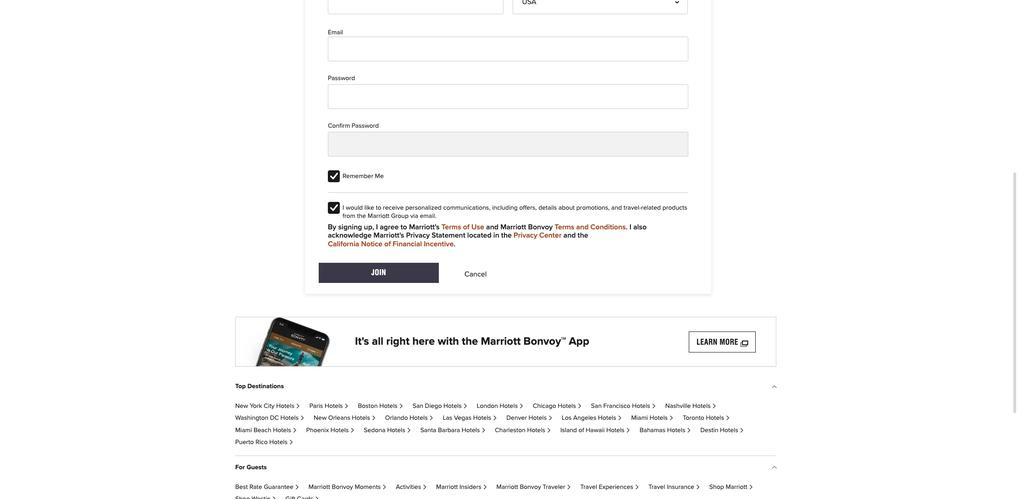 Task type: vqa. For each thing, say whether or not it's contained in the screenshot.
arrow down icon
no



Task type: describe. For each thing, give the bounding box(es) containing it.
arrow right image for travel insurance
[[696, 486, 700, 491]]

travel experiences link
[[580, 485, 639, 491]]

arrow right image for miami beach hotels
[[293, 429, 297, 434]]

group
[[391, 213, 409, 220]]

1 vertical spatial to
[[401, 224, 407, 231]]

bonvoy for marriott bonvoy moments
[[332, 485, 353, 491]]

cancel button
[[448, 263, 503, 279]]

password
[[352, 123, 379, 129]]

california notice of financial incentive link
[[328, 240, 454, 249]]

for guests
[[235, 465, 267, 471]]

hotels up 'orleans'
[[325, 404, 343, 410]]

hotels right dc
[[281, 416, 299, 422]]

puerto
[[235, 440, 254, 446]]

travel for travel experiences
[[580, 485, 597, 491]]

marriott's inside . i also acknowledge marriott's privacy statement located in the
[[374, 232, 404, 240]]

hotels down london
[[473, 416, 491, 422]]

arrow right image for santa barbara hotels
[[481, 429, 486, 434]]

products
[[663, 205, 687, 211]]

hotels up miami hotels
[[632, 404, 650, 410]]

marriott left insiders
[[436, 485, 458, 491]]

arrow right image for sedona hotels
[[407, 429, 411, 434]]

remember
[[343, 173, 373, 180]]

travel-
[[624, 205, 641, 211]]

toronto hotels
[[683, 416, 724, 422]]

and down promotions,
[[576, 224, 589, 231]]

hotels up bahamas hotels
[[650, 416, 668, 422]]

it's
[[355, 337, 369, 348]]

remember me
[[343, 173, 384, 180]]

arrow right image for paris hotels
[[344, 405, 349, 410]]

london
[[477, 404, 498, 410]]

arrow up image for shop marriott
[[772, 466, 776, 473]]

hotels right city on the left bottom of the page
[[276, 404, 294, 410]]

best rate guarantee link
[[235, 485, 299, 491]]

boston hotels link
[[358, 404, 403, 410]]

marriott bonvoy moments
[[309, 485, 381, 491]]

email.
[[420, 213, 437, 220]]

with
[[438, 337, 459, 348]]

hotels up destin hotels
[[706, 416, 724, 422]]

los angeles hotels
[[562, 416, 616, 422]]

marriott right guarantee
[[309, 485, 330, 491]]

the inside i would like to receive personalized communications, including offers, details about promotions, and travel-related products from the marriott group via email.
[[357, 213, 366, 220]]

sedona hotels
[[364, 428, 405, 434]]

city
[[264, 404, 275, 410]]

privacy inside the privacy center and the california notice of financial incentive .
[[514, 232, 538, 240]]

arrow right image for activities
[[423, 486, 427, 491]]

best rate guarantee
[[235, 485, 293, 491]]

activities link
[[396, 485, 427, 491]]

new orleans hotels link
[[314, 416, 376, 422]]

charleston hotels
[[495, 428, 545, 434]]

toronto hotels link
[[683, 416, 730, 422]]

new for new orleans hotels
[[314, 416, 327, 422]]

like
[[365, 205, 374, 211]]

sedona hotels link
[[364, 428, 411, 434]]

join
[[371, 269, 386, 278]]

london hotels
[[477, 404, 518, 410]]

travel insurance
[[649, 485, 694, 491]]

terms and conditions link
[[555, 223, 626, 232]]

personalized
[[405, 205, 442, 211]]

rico
[[256, 440, 268, 446]]

arrow up image for nashville hotels
[[772, 385, 776, 392]]

orlando hotels link
[[385, 416, 434, 422]]

marriott inside i would like to receive personalized communications, including offers, details about promotions, and travel-related products from the marriott group via email.
[[368, 213, 389, 220]]

san for san francisco hotels
[[591, 404, 602, 410]]

shop
[[710, 485, 724, 491]]

arrow right image for new orleans hotels
[[371, 417, 376, 422]]

experiences
[[599, 485, 633, 491]]

hotels down denver hotels link
[[527, 428, 545, 434]]

incentive
[[424, 241, 454, 248]]

arrow right image for marriott bonvoy traveler
[[567, 486, 571, 491]]

1 horizontal spatial i
[[376, 224, 378, 231]]

nashville
[[665, 404, 691, 410]]

miami beach hotels
[[235, 428, 291, 434]]

. inside the privacy center and the california notice of financial incentive .
[[454, 241, 456, 248]]

boston hotels
[[358, 404, 398, 410]]

of inside the privacy center and the california notice of financial incentive .
[[384, 241, 391, 248]]

hotels down toronto on the bottom
[[667, 428, 685, 434]]

travel for travel insurance
[[649, 485, 665, 491]]

hotels down orlando
[[387, 428, 405, 434]]

san for san diego hotels
[[413, 404, 423, 410]]

and inside i would like to receive personalized communications, including offers, details about promotions, and travel-related products from the marriott group via email.
[[611, 205, 622, 211]]

arrow right image for toronto hotels
[[726, 417, 730, 422]]

new york city hotels link
[[235, 404, 300, 410]]

chicago
[[533, 404, 556, 410]]

hotels right rico
[[269, 440, 288, 446]]

orlando hotels
[[385, 416, 428, 422]]

miami for miami hotels
[[631, 416, 648, 422]]

0 vertical spatial of
[[463, 224, 470, 231]]

Email text field
[[328, 37, 688, 61]]

acknowledge
[[328, 232, 372, 240]]

marriott right 'shop'
[[726, 485, 748, 491]]

hotels up denver at bottom
[[500, 404, 518, 410]]

top
[[235, 384, 246, 390]]

confirm password
[[328, 123, 379, 129]]

travel experiences
[[580, 485, 633, 491]]

from
[[343, 213, 355, 220]]

chicago hotels link
[[533, 404, 582, 410]]

best
[[235, 485, 248, 491]]

privacy center and the california notice of financial incentive .
[[328, 232, 588, 248]]

marriott down the for guests link
[[497, 485, 518, 491]]

hotels down las vegas hotels link
[[462, 428, 480, 434]]

receive
[[383, 205, 404, 211]]

destin hotels link
[[701, 428, 744, 434]]

arrow right image for las vegas hotels
[[493, 417, 497, 422]]

york
[[250, 404, 262, 410]]

insiders
[[460, 485, 482, 491]]

activities
[[396, 485, 421, 491]]

san diego hotels
[[413, 404, 462, 410]]

los
[[562, 416, 572, 422]]

arrow right image for washington dc hotels
[[300, 417, 305, 422]]

arrow right image for bahamas hotels
[[687, 429, 691, 434]]

. i also acknowledge marriott's privacy statement located in the
[[328, 224, 647, 240]]

bonvoy up 'privacy center' 'link'
[[528, 224, 553, 231]]

related
[[641, 205, 661, 211]]

confirm
[[328, 123, 350, 129]]

san francisco hotels link
[[591, 404, 656, 410]]

san francisco hotels
[[591, 404, 650, 410]]

phoenix hotels
[[306, 428, 349, 434]]

offers,
[[519, 205, 537, 211]]

learn more link
[[689, 332, 756, 353]]

2 terms from the left
[[555, 224, 574, 231]]

beach
[[254, 428, 271, 434]]

marriott bonvoy traveler
[[497, 485, 565, 491]]

charleston
[[495, 428, 526, 434]]

hotels up las at the left
[[444, 404, 462, 410]]

hotels up orlando
[[379, 404, 398, 410]]

arrow right image for marriott insiders
[[483, 486, 487, 491]]

bahamas
[[640, 428, 666, 434]]

privacy center link
[[514, 232, 562, 240]]

i would like to receive personalized communications, including offers, details about promotions, and travel-related products from the marriott group via email.
[[343, 205, 687, 220]]

marriott left bonvoy™
[[481, 337, 521, 348]]

london hotels link
[[477, 404, 524, 410]]

paris hotels link
[[310, 404, 349, 410]]

arrow right image for best rate guarantee
[[295, 486, 299, 491]]

rate
[[249, 485, 262, 491]]

destin hotels
[[701, 428, 738, 434]]

arrow right image for new york city hotels
[[296, 405, 300, 410]]



Task type: locate. For each thing, give the bounding box(es) containing it.
new
[[235, 404, 248, 410], [314, 416, 327, 422]]

arrow right image right traveler on the bottom right of the page
[[567, 486, 571, 491]]

arrow right image down chicago hotels
[[548, 417, 553, 422]]

the right the in
[[501, 232, 512, 240]]

arrow right image up las vegas hotels at the left
[[463, 405, 468, 410]]

arrow right image inside 'shop marriott' "link"
[[749, 486, 753, 491]]

arrow right image inside denver hotels link
[[548, 417, 553, 422]]

arrow up image inside the for guests link
[[772, 466, 776, 473]]

arrow right image down toronto on the bottom
[[687, 429, 691, 434]]

arrow right image right the insurance
[[696, 486, 700, 491]]

marriott down i would like to receive personalized communications, including offers, details about promotions, and travel-related products from the marriott group via email.
[[500, 224, 526, 231]]

arrow right image inside island of hawaii hotels link
[[626, 429, 631, 434]]

1 vertical spatial arrow up image
[[772, 466, 776, 473]]

0 horizontal spatial san
[[413, 404, 423, 410]]

arrow right image for san diego hotels
[[463, 405, 468, 410]]

of down angeles
[[579, 428, 584, 434]]

1 arrow up image from the top
[[772, 385, 776, 392]]

diego
[[425, 404, 442, 410]]

arrow right image for boston hotels
[[399, 405, 403, 410]]

. left also
[[626, 224, 628, 231]]

arrow right image inside new orleans hotels link
[[371, 417, 376, 422]]

0 horizontal spatial to
[[376, 205, 381, 211]]

arrow right image right shop marriott
[[749, 486, 753, 491]]

san up los angeles hotels link
[[591, 404, 602, 410]]

arrow right image down guarantee
[[272, 498, 276, 500]]

Required Field Zip/Postal code text field
[[328, 0, 503, 14]]

the down terms and conditions link
[[578, 232, 588, 240]]

center
[[539, 232, 562, 240]]

to right "like"
[[376, 205, 381, 211]]

new for new york city hotels
[[235, 404, 248, 410]]

. inside . i also acknowledge marriott's privacy statement located in the
[[626, 224, 628, 231]]

right
[[386, 337, 410, 348]]

arrow right image for island of hawaii hotels
[[626, 429, 631, 434]]

marriott bonvoy™ app image
[[236, 318, 346, 367]]

arrow right image left phoenix
[[293, 429, 297, 434]]

0 vertical spatial arrow up image
[[772, 385, 776, 392]]

arrow right image for miami hotels
[[669, 417, 674, 422]]

santa barbara hotels link
[[420, 428, 486, 434]]

arrow right image inside boston hotels link
[[399, 405, 403, 410]]

hotels right hawaii
[[606, 428, 625, 434]]

hotels up los
[[558, 404, 576, 410]]

arrow right image inside paris hotels link
[[344, 405, 349, 410]]

1 vertical spatial .
[[454, 241, 456, 248]]

arrow right image inside miami hotels link
[[669, 417, 674, 422]]

cancel
[[465, 271, 487, 278]]

arrow right image left paris
[[296, 405, 300, 410]]

the inside the privacy center and the california notice of financial incentive .
[[578, 232, 588, 240]]

join button
[[319, 263, 439, 284]]

arrow right image inside orlando hotels link
[[429, 417, 434, 422]]

.
[[626, 224, 628, 231], [454, 241, 456, 248]]

california
[[328, 241, 359, 248]]

0 horizontal spatial travel
[[580, 485, 597, 491]]

arrow right image inside miami beach hotels link
[[293, 429, 297, 434]]

arrow right image down san francisco hotels
[[618, 417, 622, 422]]

privacy
[[406, 232, 430, 240], [514, 232, 538, 240]]

miami up the puerto
[[235, 428, 252, 434]]

1 travel from the left
[[580, 485, 597, 491]]

i up from
[[343, 205, 344, 211]]

arrow right image for orlando hotels
[[429, 417, 434, 422]]

hotels up santa on the bottom left
[[410, 416, 428, 422]]

miami up bahamas
[[631, 416, 648, 422]]

i right up,
[[376, 224, 378, 231]]

0 horizontal spatial privacy
[[406, 232, 430, 240]]

2 san from the left
[[591, 404, 602, 410]]

statement
[[432, 232, 465, 240]]

learn more
[[697, 338, 738, 347]]

island
[[561, 428, 577, 434]]

arrow right image for travel experiences
[[635, 486, 639, 491]]

arrow right image for puerto rico hotels
[[289, 441, 293, 446]]

vegas
[[454, 416, 472, 422]]

arrow right image inside marriott insiders link
[[483, 486, 487, 491]]

barbara
[[438, 428, 460, 434]]

would
[[346, 205, 363, 211]]

arrow right image up santa on the bottom left
[[429, 417, 434, 422]]

arrow right image inside phoenix hotels link
[[350, 429, 355, 434]]

. down statement
[[454, 241, 456, 248]]

arrow right image for san francisco hotels
[[652, 405, 656, 410]]

phoenix hotels link
[[306, 428, 355, 434]]

arrow right image inside puerto rico hotels link
[[289, 441, 293, 446]]

arrow right image inside san francisco hotels "link"
[[652, 405, 656, 410]]

the right 'with'
[[462, 337, 478, 348]]

via
[[410, 213, 418, 220]]

chicago hotels
[[533, 404, 576, 410]]

bahamas hotels
[[640, 428, 685, 434]]

arrow right image for los angeles hotels
[[618, 417, 622, 422]]

travel left the experiences
[[580, 485, 597, 491]]

charleston hotels link
[[495, 428, 551, 434]]

arrow right image for chicago hotels
[[577, 405, 582, 410]]

arrow right image up denver at bottom
[[519, 405, 524, 410]]

arrow right image inside travel insurance link
[[696, 486, 700, 491]]

2 privacy from the left
[[514, 232, 538, 240]]

destinations
[[247, 384, 284, 390]]

1 vertical spatial new
[[314, 416, 327, 422]]

opens in a new browser window. image
[[741, 338, 748, 347]]

marriott insiders
[[436, 485, 482, 491]]

orlando
[[385, 416, 408, 422]]

email
[[328, 30, 343, 36]]

marriott's down agree
[[374, 232, 404, 240]]

arrow right image inside chicago hotels link
[[577, 405, 582, 410]]

arrow right image inside washington dc hotels link
[[300, 417, 305, 422]]

phoenix
[[306, 428, 329, 434]]

terms up center
[[555, 224, 574, 231]]

arrow right image down new orleans hotels link
[[350, 429, 355, 434]]

i left also
[[630, 224, 632, 231]]

guarantee
[[264, 485, 293, 491]]

to down group
[[401, 224, 407, 231]]

1 vertical spatial of
[[384, 241, 391, 248]]

0 horizontal spatial terms
[[442, 224, 461, 231]]

hotels down the boston
[[352, 416, 370, 422]]

sedona
[[364, 428, 386, 434]]

and right center
[[564, 232, 576, 240]]

hotels down francisco
[[598, 416, 616, 422]]

marriott down "like"
[[368, 213, 389, 220]]

marriott's
[[409, 224, 440, 231], [374, 232, 404, 240]]

arrow right image for phoenix hotels
[[350, 429, 355, 434]]

privacy inside . i also acknowledge marriott's privacy statement located in the
[[406, 232, 430, 240]]

1 horizontal spatial new
[[314, 416, 327, 422]]

arrow right image inside the san diego hotels link
[[463, 405, 468, 410]]

2 horizontal spatial of
[[579, 428, 584, 434]]

me
[[375, 173, 384, 180]]

new orleans hotels
[[314, 416, 370, 422]]

0 horizontal spatial miami
[[235, 428, 252, 434]]

arrow right image down orlando hotels link
[[407, 429, 411, 434]]

hotels down dc
[[273, 428, 291, 434]]

1 horizontal spatial marriott's
[[409, 224, 440, 231]]

arrow right image inside 'nashville hotels' link
[[712, 405, 717, 410]]

arrow up image
[[772, 385, 776, 392], [772, 466, 776, 473]]

1 vertical spatial marriott's
[[374, 232, 404, 240]]

angeles
[[573, 416, 597, 422]]

to inside i would like to receive personalized communications, including offers, details about promotions, and travel-related products from the marriott group via email.
[[376, 205, 381, 211]]

hotels down chicago
[[529, 416, 547, 422]]

denver
[[507, 416, 527, 422]]

arrow right image inside the toronto hotels link
[[726, 417, 730, 422]]

bonvoy left traveler on the bottom right of the page
[[520, 485, 541, 491]]

washington dc hotels
[[235, 416, 299, 422]]

arrow right image inside 'activities' link
[[423, 486, 427, 491]]

washington
[[235, 416, 268, 422]]

santa
[[420, 428, 436, 434]]

arrow up image inside the top destinations link
[[772, 385, 776, 392]]

privacy up financial
[[406, 232, 430, 240]]

1 horizontal spatial travel
[[649, 485, 665, 491]]

arrow right image inside travel experiences link
[[635, 486, 639, 491]]

dc
[[270, 416, 279, 422]]

to
[[376, 205, 381, 211], [401, 224, 407, 231]]

orleans
[[328, 416, 350, 422]]

use
[[472, 224, 484, 231]]

arrow right image for marriott bonvoy moments
[[382, 486, 387, 491]]

arrow right image inside the sedona hotels link
[[407, 429, 411, 434]]

hotels up the 'toronto hotels'
[[693, 404, 711, 410]]

and up the in
[[486, 224, 499, 231]]

arrow right image down marriott bonvoy moments
[[315, 498, 319, 500]]

and left travel-
[[611, 205, 622, 211]]

agree
[[380, 224, 399, 231]]

arrow right image up the sedona
[[371, 417, 376, 422]]

0 horizontal spatial marriott's
[[374, 232, 404, 240]]

new up phoenix
[[314, 416, 327, 422]]

arrow right image inside los angeles hotels link
[[618, 417, 622, 422]]

arrow right image up the toronto hotels link
[[712, 405, 717, 410]]

located
[[467, 232, 492, 240]]

also
[[633, 224, 647, 231]]

arrow right image inside bahamas hotels link
[[687, 429, 691, 434]]

of left use
[[463, 224, 470, 231]]

arrow right image inside london hotels link
[[519, 405, 524, 410]]

more
[[720, 338, 738, 347]]

2 vertical spatial of
[[579, 428, 584, 434]]

1 horizontal spatial san
[[591, 404, 602, 410]]

i inside i would like to receive personalized communications, including offers, details about promotions, and travel-related products from the marriott group via email.
[[343, 205, 344, 211]]

2 horizontal spatial i
[[630, 224, 632, 231]]

arrow right image up destin hotels link
[[726, 417, 730, 422]]

marriott's down email.
[[409, 224, 440, 231]]

and inside the privacy center and the california notice of financial incentive .
[[564, 232, 576, 240]]

arrow right image inside destin hotels link
[[740, 429, 744, 434]]

hotels right destin
[[720, 428, 738, 434]]

francisco
[[604, 404, 631, 410]]

arrow right image inside best rate guarantee link
[[295, 486, 299, 491]]

promotions,
[[576, 205, 610, 211]]

1 privacy from the left
[[406, 232, 430, 240]]

by signing up, i agree to marriott's terms of use and marriott bonvoy terms and conditions
[[328, 224, 626, 231]]

arrow right image down las vegas hotels link
[[481, 429, 486, 434]]

travel
[[580, 485, 597, 491], [649, 485, 665, 491]]

arrow right image left 'island'
[[547, 429, 551, 434]]

nashville hotels
[[665, 404, 711, 410]]

paris
[[310, 404, 323, 410]]

1 terms from the left
[[442, 224, 461, 231]]

destin
[[701, 428, 719, 434]]

bonvoy for marriott bonvoy traveler
[[520, 485, 541, 491]]

1 horizontal spatial to
[[401, 224, 407, 231]]

terms
[[442, 224, 461, 231], [555, 224, 574, 231]]

arrow right image down 'london hotels'
[[493, 417, 497, 422]]

miami hotels link
[[631, 416, 674, 422]]

marriott bonvoy traveler link
[[497, 485, 571, 491]]

arrow right image right dc
[[300, 417, 305, 422]]

arrow right image for nashville hotels
[[712, 405, 717, 410]]

miami for miami beach hotels
[[235, 428, 252, 434]]

1 horizontal spatial of
[[463, 224, 470, 231]]

arrow right image for shop marriott
[[749, 486, 753, 491]]

puerto rico hotels link
[[235, 440, 293, 446]]

puerto rico hotels
[[235, 440, 288, 446]]

hotels down 'orleans'
[[331, 428, 349, 434]]

i inside . i also acknowledge marriott's privacy statement located in the
[[630, 224, 632, 231]]

arrow right image inside marriott bonvoy traveler link
[[567, 486, 571, 491]]

island of hawaii hotels
[[561, 428, 625, 434]]

arrow right image left bahamas
[[626, 429, 631, 434]]

here
[[412, 337, 435, 348]]

arrow right image up miami hotels link
[[652, 405, 656, 410]]

arrow right image
[[296, 405, 300, 410], [344, 405, 349, 410], [399, 405, 403, 410], [577, 405, 582, 410], [407, 429, 411, 434], [481, 429, 486, 434], [740, 429, 744, 434], [289, 441, 293, 446], [382, 486, 387, 491], [423, 486, 427, 491], [483, 486, 487, 491], [696, 486, 700, 491], [749, 486, 753, 491], [272, 498, 276, 500], [315, 498, 319, 500]]

0 horizontal spatial of
[[384, 241, 391, 248]]

arrow right image up bahamas hotels link
[[669, 417, 674, 422]]

password
[[328, 75, 355, 82]]

arrow right image down miami beach hotels link on the left bottom of page
[[289, 441, 293, 446]]

privacy left center
[[514, 232, 538, 240]]

travel left the insurance
[[649, 485, 665, 491]]

0 horizontal spatial i
[[343, 205, 344, 211]]

arrow right image right insiders
[[483, 486, 487, 491]]

arrow right image inside marriott bonvoy moments link
[[382, 486, 387, 491]]

up,
[[364, 224, 374, 231]]

1 horizontal spatial .
[[626, 224, 628, 231]]

arrow right image for destin hotels
[[740, 429, 744, 434]]

2 travel from the left
[[649, 485, 665, 491]]

arrow right image for denver hotels
[[548, 417, 553, 422]]

Password password field
[[328, 84, 688, 109]]

travel insurance link
[[649, 485, 700, 491]]

1 horizontal spatial miami
[[631, 416, 648, 422]]

arrow right image right guarantee
[[295, 486, 299, 491]]

0 vertical spatial .
[[626, 224, 628, 231]]

0 horizontal spatial .
[[454, 241, 456, 248]]

arrow right image right destin hotels
[[740, 429, 744, 434]]

arrow right image up orlando
[[399, 405, 403, 410]]

0 vertical spatial marriott's
[[409, 224, 440, 231]]

the down would
[[357, 213, 366, 220]]

1 horizontal spatial terms
[[555, 224, 574, 231]]

arrow right image up new orleans hotels link
[[344, 405, 349, 410]]

bonvoy left the moments
[[332, 485, 353, 491]]

0 horizontal spatial new
[[235, 404, 248, 410]]

1 horizontal spatial privacy
[[514, 232, 538, 240]]

0 vertical spatial new
[[235, 404, 248, 410]]

app
[[569, 337, 589, 348]]

of right notice
[[384, 241, 391, 248]]

arrow right image right the moments
[[382, 486, 387, 491]]

arrow right image for charleston hotels
[[547, 429, 551, 434]]

2 arrow up image from the top
[[772, 466, 776, 473]]

0 vertical spatial miami
[[631, 416, 648, 422]]

las vegas hotels link
[[443, 416, 497, 422]]

1 san from the left
[[413, 404, 423, 410]]

1 vertical spatial miami
[[235, 428, 252, 434]]

arrow right image for london hotels
[[519, 405, 524, 410]]

terms up statement
[[442, 224, 461, 231]]

0 vertical spatial to
[[376, 205, 381, 211]]

arrow right image
[[463, 405, 468, 410], [519, 405, 524, 410], [652, 405, 656, 410], [712, 405, 717, 410], [300, 417, 305, 422], [371, 417, 376, 422], [429, 417, 434, 422], [493, 417, 497, 422], [548, 417, 553, 422], [618, 417, 622, 422], [669, 417, 674, 422], [726, 417, 730, 422], [293, 429, 297, 434], [350, 429, 355, 434], [547, 429, 551, 434], [626, 429, 631, 434], [687, 429, 691, 434], [295, 486, 299, 491], [567, 486, 571, 491], [635, 486, 639, 491]]

arrow right image inside santa barbara hotels link
[[481, 429, 486, 434]]

san up orlando hotels link
[[413, 404, 423, 410]]

bahamas hotels link
[[640, 428, 691, 434]]

arrow right image right the experiences
[[635, 486, 639, 491]]

arrow right image right activities
[[423, 486, 427, 491]]

new left york at the left bottom of the page
[[235, 404, 248, 410]]

arrow right image inside new york city hotels link
[[296, 405, 300, 410]]

arrow right image inside las vegas hotels link
[[493, 417, 497, 422]]

traveler
[[543, 485, 565, 491]]

new york city hotels
[[235, 404, 294, 410]]

hawaii
[[586, 428, 605, 434]]

details
[[539, 205, 557, 211]]

Confirm password password field
[[328, 132, 688, 157]]

arrow right image inside charleston hotels link
[[547, 429, 551, 434]]

toronto
[[683, 416, 704, 422]]

the inside . i also acknowledge marriott's privacy statement located in the
[[501, 232, 512, 240]]

communications,
[[443, 205, 491, 211]]



